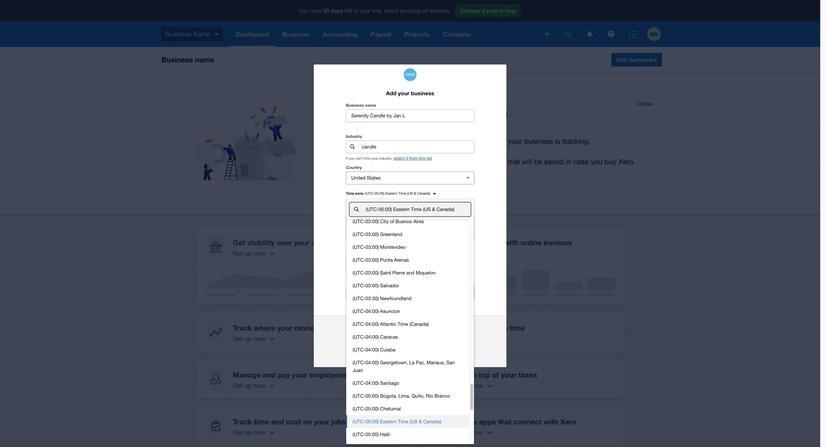 Task type: describe. For each thing, give the bounding box(es) containing it.
juan
[[353, 368, 363, 374]]

(utc- for (utc-04:00) cuiaba
[[353, 348, 366, 353]]

(utc-05:00) chetumal
[[353, 407, 401, 412]]

(utc- for (utc-05:00) eastern time (us & canada)
[[353, 419, 366, 425]]

1 horizontal spatial from
[[409, 156, 418, 161]]

free.
[[433, 336, 441, 340]]

coming from quickbooks? move your data into xero for free.
[[379, 328, 441, 340]]

buy
[[367, 290, 376, 296]]

03:00) for montevideo
[[366, 245, 379, 250]]

(utc-03:30) newfoundland button
[[346, 293, 469, 305]]

05:00) for bogota,
[[366, 394, 379, 399]]

Country field
[[346, 172, 459, 184]]

it
[[406, 156, 408, 161]]

(utc-05:00) bogota, lima, quito, rio branco
[[353, 394, 450, 399]]

asuncion
[[380, 309, 400, 314]]

haiti
[[380, 432, 390, 438]]

data
[[400, 336, 408, 340]]

from inside coming from quickbooks? move your data into xero for free.
[[398, 328, 409, 333]]

(utc- for (utc-04:00) caracas
[[353, 335, 366, 340]]

add
[[386, 90, 397, 97]]

(utc-03:00) saint pierre and miquelon button
[[346, 267, 469, 280]]

& inside time zone: (utc-05:00) eastern time (us & canada)
[[414, 192, 416, 196]]

(utc-03:30) newfoundland
[[353, 296, 411, 302]]

montevideo
[[380, 245, 406, 250]]

quito,
[[412, 394, 425, 399]]

(utc-03:00) greenland
[[353, 232, 402, 237]]

(utc-05:00) bogota, lima, quito, rio branco button
[[346, 390, 469, 403]]

(utc-03:00) salvador button
[[346, 280, 469, 293]]

do
[[346, 209, 352, 214]]

xero image
[[404, 68, 417, 81]]

select
[[394, 156, 405, 161]]

this
[[419, 156, 426, 161]]

canada) inside button
[[423, 419, 441, 425]]

employees?
[[372, 209, 396, 214]]

(utc-05:00) haiti
[[353, 432, 390, 438]]

chetumal
[[380, 407, 401, 412]]

(utc- for (utc-03:00) greenland
[[353, 232, 366, 237]]

(utc-05:00) chetumal button
[[346, 403, 469, 416]]

& inside "(utc-05:00) eastern time (us & canada)" button
[[419, 419, 422, 425]]

it's
[[367, 232, 373, 237]]

search icon image
[[350, 145, 355, 149]]

list
[[427, 156, 432, 161]]

(utc-04:00) asuncion
[[353, 309, 400, 314]]

time left 'zone:'
[[346, 191, 354, 196]]

yes
[[358, 219, 366, 225]]

none field containing (utc-03:00) city of buenos aires
[[346, 199, 474, 448]]

and
[[406, 270, 414, 276]]

Business name field
[[346, 110, 474, 122]]

now
[[377, 290, 387, 296]]

(us inside button
[[410, 419, 418, 425]]

just
[[375, 232, 382, 237]]

time inside time zone: (utc-05:00) eastern time (us & canada)
[[398, 192, 406, 196]]

buenos
[[396, 219, 412, 224]]

Search search field
[[365, 204, 470, 216]]

cuiaba
[[380, 348, 395, 353]]

(utc-03:00) salvador
[[353, 283, 399, 289]]

industry,
[[379, 157, 393, 161]]

your for can't
[[371, 157, 378, 161]]

time inside button
[[398, 322, 408, 327]]

(utc-04:00) santiago button
[[346, 377, 469, 390]]

group containing (utc-03:00) city of buenos aires
[[346, 199, 474, 448]]

coming
[[379, 328, 397, 333]]

03:00) for greenland
[[366, 232, 379, 237]]

clear image
[[462, 172, 474, 185]]

buy now
[[367, 290, 387, 296]]

03:00) for saint
[[366, 270, 379, 276]]

add your business
[[386, 90, 434, 97]]

(utc-03:00) punta arenas button
[[346, 254, 469, 267]]

(utc-04:00) georgetown, la paz, manaus, san juan
[[353, 360, 455, 374]]

05:00) for eastern
[[366, 419, 379, 425]]

pierre
[[392, 270, 405, 276]]

la
[[409, 360, 415, 366]]

santiago
[[380, 381, 399, 386]]

city
[[380, 219, 389, 224]]

if
[[346, 157, 348, 161]]

04:00) for santiago
[[366, 381, 379, 386]]

(canada)
[[410, 322, 429, 327]]

(utc-04:00) georgetown, la paz, manaus, san juan button
[[346, 357, 469, 377]]

caracas
[[380, 335, 398, 340]]

(utc- for (utc-04:00) atlantic time (canada)
[[353, 322, 366, 327]]

punta
[[380, 258, 393, 263]]

(utc- for (utc-05:00) bogota, lima, quito, rio branco
[[353, 394, 366, 399]]

(utc- for (utc-03:00) city of buenos aires
[[353, 219, 366, 224]]

newfoundland
[[380, 296, 411, 302]]

(utc- for (utc-05:00) chetumal
[[353, 407, 366, 412]]

03:00) for punta
[[366, 258, 379, 263]]

greenland
[[380, 232, 402, 237]]

saint
[[380, 270, 391, 276]]

xero
[[417, 336, 426, 340]]

find
[[364, 157, 370, 161]]

you for can't
[[349, 157, 355, 161]]

can't
[[356, 157, 363, 161]]

canada) inside time zone: (utc-05:00) eastern time (us & canada)
[[417, 192, 430, 196]]

time zone: (utc-05:00) eastern time (us & canada)
[[346, 191, 430, 196]]

aires
[[413, 219, 424, 224]]

zone:
[[355, 191, 364, 196]]

(utc-05:00) haiti button
[[346, 429, 469, 442]]

if you can't find your industry, select it from this list
[[346, 156, 432, 161]]

(utc- for (utc-04:00) georgetown, la paz, manaus, san juan
[[353, 360, 366, 366]]

04:00) for asuncion
[[366, 309, 379, 314]]

05:00) for haiti
[[366, 432, 379, 438]]



Task type: vqa. For each thing, say whether or not it's contained in the screenshot.
(UTC- within the Time Zone: (Utc-05:00) Eastern Time (Us & Canada)
yes



Task type: locate. For each thing, give the bounding box(es) containing it.
0 vertical spatial &
[[414, 192, 416, 196]]

1 vertical spatial your
[[371, 157, 378, 161]]

for
[[427, 336, 432, 340]]

(utc- inside (utc-04:00) georgetown, la paz, manaus, san juan
[[353, 360, 366, 366]]

04:00) inside the (utc-04:00) caracas button
[[366, 335, 379, 340]]

3 03:00) from the top
[[366, 245, 379, 250]]

time inside button
[[398, 419, 408, 425]]

select it from this list button
[[394, 156, 432, 161]]

(utc- inside (utc-03:00) salvador button
[[353, 283, 366, 289]]

paz,
[[416, 360, 425, 366]]

(utc- inside (utc-03:00) punta arenas button
[[353, 258, 366, 263]]

industry
[[346, 134, 362, 139]]

eastern down select a country field
[[385, 192, 398, 196]]

(utc- for (utc-04:00) asuncion
[[353, 309, 366, 314]]

(utc- for (utc-03:00) saint pierre and miquelon
[[353, 270, 366, 276]]

(utc-04:00) cuiaba button
[[346, 344, 469, 357]]

(utc- inside button
[[353, 335, 366, 340]]

(utc- for (utc-03:00) montevideo
[[353, 245, 366, 250]]

(utc-03:00) montevideo button
[[346, 241, 469, 254]]

time down select a country field
[[398, 192, 406, 196]]

(utc- inside "(utc-03:30) newfoundland" button
[[353, 296, 366, 302]]

(utc- inside (utc-05:00) bogota, lima, quito, rio branco button
[[353, 394, 366, 399]]

0 vertical spatial your
[[398, 90, 410, 97]]

6 04:00) from the top
[[366, 381, 379, 386]]

04:00) inside (utc-04:00) asuncion button
[[366, 309, 379, 314]]

country
[[346, 165, 362, 170]]

you right if on the left top of the page
[[349, 157, 355, 161]]

05:00) inside "(utc-05:00) eastern time (us & canada)" button
[[366, 419, 379, 425]]

03:00)
[[366, 219, 379, 224], [366, 232, 379, 237], [366, 245, 379, 250], [366, 258, 379, 263], [366, 270, 379, 276], [366, 283, 379, 289]]

& down (utc-05:00) chetumal button
[[419, 419, 422, 425]]

have
[[361, 209, 371, 214]]

do you have employees? group
[[346, 216, 474, 241]]

from
[[409, 156, 418, 161], [398, 328, 409, 333]]

miquelon
[[416, 270, 436, 276]]

05:00)
[[375, 192, 384, 196], [366, 394, 379, 399], [366, 407, 379, 412], [366, 419, 379, 425], [366, 432, 379, 438]]

business
[[346, 103, 364, 108]]

5 03:00) from the top
[[366, 270, 379, 276]]

04:00) inside (utc-04:00) georgetown, la paz, manaus, san juan
[[366, 360, 379, 366]]

04:00)
[[366, 309, 379, 314], [366, 322, 379, 327], [366, 335, 379, 340], [366, 348, 379, 353], [366, 360, 379, 366], [366, 381, 379, 386]]

eastern inside time zone: (utc-05:00) eastern time (us & canada)
[[385, 192, 398, 196]]

1 04:00) from the top
[[366, 309, 379, 314]]

1 vertical spatial &
[[419, 419, 422, 425]]

your left "data"
[[390, 336, 399, 340]]

buy now button
[[346, 287, 408, 300]]

04:00) down (utc-04:00) caracas
[[366, 348, 379, 353]]

manaus,
[[427, 360, 445, 366]]

(utc-04:00) asuncion button
[[346, 305, 469, 318]]

1 vertical spatial you
[[353, 209, 360, 214]]

eastern down chetumal
[[380, 419, 397, 425]]

05:00) up (utc-05:00) haiti
[[366, 419, 379, 425]]

05:00) for chetumal
[[366, 407, 379, 412]]

you for have
[[353, 209, 360, 214]]

into
[[409, 336, 416, 340]]

(utc- for (utc-03:00) punta arenas
[[353, 258, 366, 263]]

(utc- inside (utc-04:00) santiago button
[[353, 381, 366, 386]]

no,
[[358, 232, 366, 237]]

04:00) for georgetown,
[[366, 360, 379, 366]]

1 vertical spatial from
[[398, 328, 409, 333]]

2 03:00) from the top
[[366, 232, 379, 237]]

time
[[346, 191, 354, 196], [398, 192, 406, 196], [398, 322, 408, 327], [398, 419, 408, 425]]

0 horizontal spatial from
[[398, 328, 409, 333]]

(utc-05:00) eastern time (us & canada) button
[[346, 416, 469, 429]]

5 04:00) from the top
[[366, 360, 379, 366]]

0 vertical spatial from
[[409, 156, 418, 161]]

04:00) inside (utc-04:00) atlantic time (canada) button
[[366, 322, 379, 327]]

do you have employees?
[[346, 209, 396, 214]]

4 03:00) from the top
[[366, 258, 379, 263]]

(utc- inside (utc-03:00) greenland button
[[353, 232, 366, 237]]

canada) down rio
[[423, 419, 441, 425]]

3 04:00) from the top
[[366, 335, 379, 340]]

(utc- inside (utc-05:00) haiti button
[[353, 432, 366, 438]]

quickbooks?
[[410, 328, 441, 333]]

(utc- inside (utc-05:00) chetumal button
[[353, 407, 366, 412]]

05:00) left haiti
[[366, 432, 379, 438]]

03:00) for salvador
[[366, 283, 379, 289]]

4 04:00) from the top
[[366, 348, 379, 353]]

business
[[411, 90, 434, 97]]

business name
[[346, 103, 376, 108]]

(utc-04:00) cuiaba
[[353, 348, 395, 353]]

rio
[[426, 394, 433, 399]]

(us down select a country field
[[407, 192, 413, 196]]

branco
[[435, 394, 450, 399]]

name
[[365, 103, 376, 108]]

(utc- for (utc-03:30) newfoundland
[[353, 296, 366, 302]]

(utc-04:00) caracas button
[[346, 331, 469, 344]]

(utc- for (utc-05:00) haiti
[[353, 432, 366, 438]]

arenas
[[394, 258, 409, 263]]

1 vertical spatial canada)
[[423, 419, 441, 425]]

(utc-04:00) caracas
[[353, 335, 398, 340]]

Industry field
[[361, 141, 474, 153]]

04:00) down 03:30)
[[366, 309, 379, 314]]

0 horizontal spatial &
[[414, 192, 416, 196]]

from up "data"
[[398, 328, 409, 333]]

04:00) for caracas
[[366, 335, 379, 340]]

05:00) inside (utc-05:00) chetumal button
[[366, 407, 379, 412]]

salvador
[[380, 283, 399, 289]]

1 vertical spatial (us
[[410, 419, 418, 425]]

05:00) up employees?
[[375, 192, 384, 196]]

(us
[[407, 192, 413, 196], [410, 419, 418, 425]]

05:00) down "(utc-04:00) santiago"
[[366, 394, 379, 399]]

(utc-03:00) saint pierre and miquelon
[[353, 270, 436, 276]]

1 vertical spatial eastern
[[380, 419, 397, 425]]

bogota,
[[380, 394, 397, 399]]

canada)
[[417, 192, 430, 196], [423, 419, 441, 425]]

canada) up search search box
[[417, 192, 430, 196]]

05:00) inside (utc-05:00) haiti button
[[366, 432, 379, 438]]

0 vertical spatial you
[[349, 157, 355, 161]]

group
[[346, 199, 474, 448]]

(utc- inside "(utc-03:00) montevideo" button
[[353, 245, 366, 250]]

(utc- inside (utc-04:00) cuiaba button
[[353, 348, 366, 353]]

04:00) up (utc-04:00) caracas
[[366, 322, 379, 327]]

atlantic
[[380, 322, 396, 327]]

04:00) left santiago
[[366, 381, 379, 386]]

04:00) for atlantic
[[366, 322, 379, 327]]

05:00) inside (utc-05:00) bogota, lima, quito, rio branco button
[[366, 394, 379, 399]]

1 horizontal spatial &
[[419, 419, 422, 425]]

(utc-05:00) eastern time (us & canada)
[[353, 419, 441, 425]]

04:00) left move
[[366, 335, 379, 340]]

(utc-
[[365, 192, 375, 196], [353, 219, 366, 224], [353, 232, 366, 237], [353, 245, 366, 250], [353, 258, 366, 263], [353, 270, 366, 276], [353, 283, 366, 289], [353, 296, 366, 302], [353, 309, 366, 314], [353, 322, 366, 327], [353, 335, 366, 340], [353, 348, 366, 353], [353, 360, 366, 366], [353, 381, 366, 386], [353, 394, 366, 399], [353, 407, 366, 412], [353, 419, 366, 425], [353, 432, 366, 438]]

your inside if you can't find your industry, select it from this list
[[371, 157, 378, 161]]

(utc- inside "(utc-05:00) eastern time (us & canada)" button
[[353, 419, 366, 425]]

no, it's just me
[[358, 232, 390, 237]]

04:00) inside (utc-04:00) cuiaba button
[[366, 348, 379, 353]]

05:00) left chetumal
[[366, 407, 379, 412]]

move
[[379, 336, 389, 340]]

(utc-03:00) greenland button
[[346, 228, 469, 241]]

of
[[390, 219, 394, 224]]

(utc-04:00) santiago
[[353, 381, 399, 386]]

your for quickbooks?
[[390, 336, 399, 340]]

(utc- inside '(utc-03:00) saint pierre and miquelon' button
[[353, 270, 366, 276]]

time up coming from quickbooks? move your data into xero for free.
[[398, 322, 408, 327]]

from right it
[[409, 156, 418, 161]]

0 vertical spatial (us
[[407, 192, 413, 196]]

(utc- for (utc-04:00) santiago
[[353, 381, 366, 386]]

(utc- inside (utc-03:00) city of buenos aires button
[[353, 219, 366, 224]]

03:30)
[[366, 296, 379, 302]]

(utc-03:00) city of buenos aires
[[353, 219, 424, 224]]

you right do
[[353, 209, 360, 214]]

(utc- inside time zone: (utc-05:00) eastern time (us & canada)
[[365, 192, 375, 196]]

05:00) inside time zone: (utc-05:00) eastern time (us & canada)
[[375, 192, 384, 196]]

lima,
[[399, 394, 410, 399]]

1 03:00) from the top
[[366, 219, 379, 224]]

04:00) inside (utc-04:00) santiago button
[[366, 381, 379, 386]]

san
[[446, 360, 455, 366]]

(utc-03:00) punta arenas
[[353, 258, 409, 263]]

0 vertical spatial canada)
[[417, 192, 430, 196]]

6 03:00) from the top
[[366, 283, 379, 289]]

your inside coming from quickbooks? move your data into xero for free.
[[390, 336, 399, 340]]

2 04:00) from the top
[[366, 322, 379, 327]]

04:00) for cuiaba
[[366, 348, 379, 353]]

eastern
[[385, 192, 398, 196], [380, 419, 397, 425]]

your right find on the top of page
[[371, 157, 378, 161]]

04:00) down '(utc-04:00) cuiaba'
[[366, 360, 379, 366]]

eastern inside button
[[380, 419, 397, 425]]

(utc- inside (utc-04:00) atlantic time (canada) button
[[353, 322, 366, 327]]

your right add
[[398, 90, 410, 97]]

you inside if you can't find your industry, select it from this list
[[349, 157, 355, 161]]

0 vertical spatial eastern
[[385, 192, 398, 196]]

me
[[384, 232, 390, 237]]

(us inside time zone: (utc-05:00) eastern time (us & canada)
[[407, 192, 413, 196]]

time down (utc-05:00) chetumal button
[[398, 419, 408, 425]]

& up search search box
[[414, 192, 416, 196]]

03:00) for city
[[366, 219, 379, 224]]

2 vertical spatial your
[[390, 336, 399, 340]]

(utc- inside (utc-04:00) asuncion button
[[353, 309, 366, 314]]

(utc- for (utc-03:00) salvador
[[353, 283, 366, 289]]

georgetown,
[[380, 360, 408, 366]]

(utc-03:00) montevideo
[[353, 245, 406, 250]]

(us down (utc-05:00) chetumal button
[[410, 419, 418, 425]]

(utc-03:00) city of buenos aires button
[[346, 215, 469, 228]]

None field
[[346, 199, 474, 448]]



